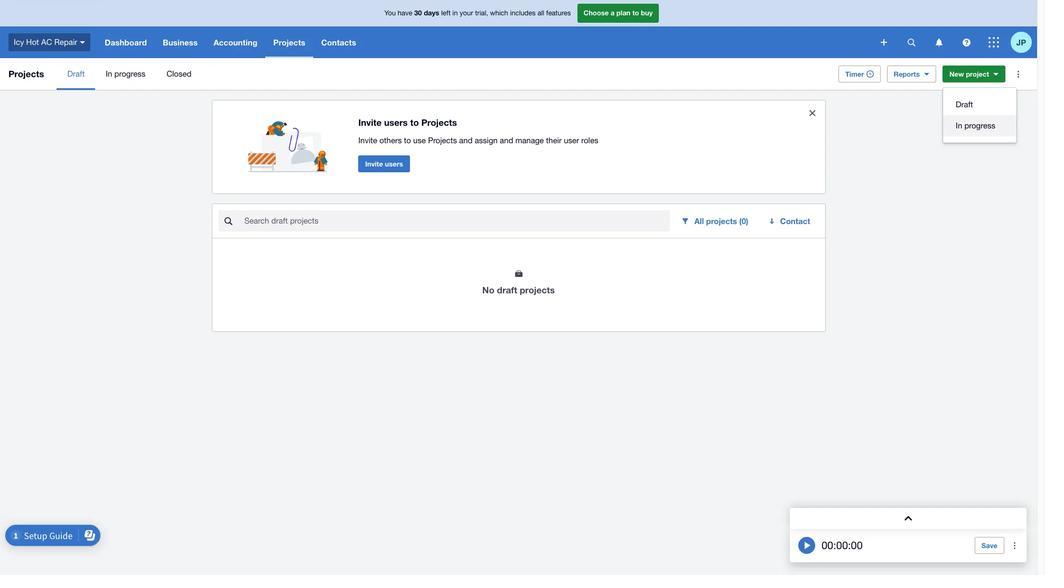 Task type: describe. For each thing, give the bounding box(es) containing it.
accounting button
[[206, 26, 266, 58]]

no
[[483, 284, 495, 296]]

progress for in progress button
[[965, 121, 996, 130]]

others
[[380, 136, 402, 145]]

1 vertical spatial projects
[[520, 284, 555, 296]]

you
[[385, 9, 396, 17]]

to inside banner
[[633, 9, 639, 17]]

reports button
[[887, 66, 937, 82]]

all projects (0)
[[695, 216, 749, 226]]

in progress button
[[944, 115, 1017, 136]]

closed link
[[156, 58, 202, 90]]

projects right 'use'
[[428, 136, 457, 145]]

icy
[[14, 37, 24, 46]]

assign
[[475, 136, 498, 145]]

jp
[[1017, 37, 1027, 47]]

invite for invite users
[[365, 160, 383, 168]]

timer button
[[839, 66, 881, 82]]

contacts
[[321, 38, 356, 47]]

ac
[[41, 37, 52, 46]]

hot
[[26, 37, 39, 46]]

user
[[564, 136, 580, 145]]

closed
[[167, 69, 192, 78]]

new project
[[950, 70, 990, 78]]

start timer image
[[799, 537, 816, 554]]

invite others to use projects and assign and manage their user roles
[[359, 136, 599, 145]]

all
[[695, 216, 704, 226]]

projects down hot
[[8, 68, 44, 79]]

their
[[546, 136, 562, 145]]

progress for the in progress link
[[115, 69, 145, 78]]

icy hot ac repair
[[14, 37, 77, 46]]

timer
[[846, 70, 865, 78]]

project
[[967, 70, 990, 78]]

plan
[[617, 9, 631, 17]]

list box containing draft
[[944, 88, 1017, 143]]

draft button
[[944, 94, 1017, 115]]

your
[[460, 9, 474, 17]]

choose a plan to buy
[[584, 9, 653, 17]]

no draft projects
[[483, 284, 555, 296]]

invite for invite users to projects
[[359, 117, 382, 128]]

in for the in progress link
[[106, 69, 112, 78]]

invite users to projects image
[[248, 109, 333, 172]]

users for invite users to projects
[[384, 117, 408, 128]]

invite users
[[365, 160, 403, 168]]

draft
[[497, 284, 518, 296]]

projects button
[[266, 26, 314, 58]]

in progress link
[[95, 58, 156, 90]]

repair
[[54, 37, 77, 46]]

navigation containing dashboard
[[97, 26, 874, 58]]

in progress for the in progress link
[[106, 69, 145, 78]]

30
[[415, 9, 422, 17]]

icy hot ac repair button
[[0, 26, 97, 58]]

in
[[453, 9, 458, 17]]

new project button
[[943, 66, 1006, 82]]

features
[[547, 9, 571, 17]]

all
[[538, 9, 545, 17]]

contact button
[[762, 210, 819, 232]]

projects inside popup button
[[274, 38, 306, 47]]

business
[[163, 38, 198, 47]]

all projects (0) button
[[675, 210, 757, 232]]

invite for invite others to use projects and assign and manage their user roles
[[359, 136, 378, 145]]

banner containing jp
[[0, 0, 1038, 58]]

(0)
[[740, 216, 749, 226]]



Task type: locate. For each thing, give the bounding box(es) containing it.
in down draft button
[[956, 121, 963, 130]]

in progress down dashboard link
[[106, 69, 145, 78]]

users down others on the top left of the page
[[385, 160, 403, 168]]

more options image
[[1008, 63, 1029, 85], [1005, 535, 1026, 556]]

in progress inside the in progress link
[[106, 69, 145, 78]]

projects up 'use'
[[422, 117, 457, 128]]

list box
[[944, 88, 1017, 143]]

contact
[[781, 216, 811, 226]]

to left buy
[[633, 9, 639, 17]]

dashboard
[[105, 38, 147, 47]]

in for in progress button
[[956, 121, 963, 130]]

svg image
[[989, 37, 1000, 48], [908, 38, 916, 46], [936, 38, 943, 46], [963, 38, 971, 46], [881, 39, 888, 45]]

2 and from the left
[[500, 136, 514, 145]]

roles
[[582, 136, 599, 145]]

1 horizontal spatial and
[[500, 136, 514, 145]]

business button
[[155, 26, 206, 58]]

includes
[[510, 9, 536, 17]]

invite left others on the top left of the page
[[359, 136, 378, 145]]

invite
[[359, 117, 382, 128], [359, 136, 378, 145], [365, 160, 383, 168]]

invite up others on the top left of the page
[[359, 117, 382, 128]]

1 horizontal spatial draft
[[956, 100, 974, 109]]

draft up in progress button
[[956, 100, 974, 109]]

which
[[490, 9, 509, 17]]

have
[[398, 9, 413, 17]]

left
[[441, 9, 451, 17]]

progress down dashboard link
[[115, 69, 145, 78]]

0 vertical spatial more options image
[[1008, 63, 1029, 85]]

0 vertical spatial to
[[633, 9, 639, 17]]

to left 'use'
[[404, 136, 411, 145]]

in progress for in progress button
[[956, 121, 996, 130]]

draft inside 'draft' "link"
[[67, 69, 85, 78]]

0 horizontal spatial progress
[[115, 69, 145, 78]]

progress inside button
[[965, 121, 996, 130]]

0 horizontal spatial and
[[459, 136, 473, 145]]

0 horizontal spatial draft
[[67, 69, 85, 78]]

draft for 'draft' "link"
[[67, 69, 85, 78]]

users
[[384, 117, 408, 128], [385, 160, 403, 168]]

in inside button
[[956, 121, 963, 130]]

group containing draft
[[944, 88, 1017, 143]]

and left assign at the left top of the page
[[459, 136, 473, 145]]

1 vertical spatial more options image
[[1005, 535, 1026, 556]]

1 horizontal spatial progress
[[965, 121, 996, 130]]

use
[[414, 136, 426, 145]]

clear image
[[802, 103, 823, 124]]

0 vertical spatial draft
[[67, 69, 85, 78]]

0 vertical spatial in progress
[[106, 69, 145, 78]]

trial,
[[475, 9, 489, 17]]

0 vertical spatial progress
[[115, 69, 145, 78]]

days
[[424, 9, 440, 17]]

users for invite users
[[385, 160, 403, 168]]

draft down svg icon
[[67, 69, 85, 78]]

you have 30 days left in your trial, which includes all features
[[385, 9, 571, 17]]

dashboard link
[[97, 26, 155, 58]]

0 vertical spatial users
[[384, 117, 408, 128]]

invite users to projects
[[359, 117, 457, 128]]

progress
[[115, 69, 145, 78], [965, 121, 996, 130]]

1 horizontal spatial in progress
[[956, 121, 996, 130]]

in progress down draft button
[[956, 121, 996, 130]]

0 vertical spatial in
[[106, 69, 112, 78]]

1 vertical spatial to
[[411, 117, 419, 128]]

1 horizontal spatial projects
[[707, 216, 738, 226]]

contacts button
[[314, 26, 364, 58]]

draft inside draft button
[[956, 100, 974, 109]]

and right assign at the left top of the page
[[500, 136, 514, 145]]

users up others on the top left of the page
[[384, 117, 408, 128]]

to
[[633, 9, 639, 17], [411, 117, 419, 128], [404, 136, 411, 145]]

progress down draft button
[[965, 121, 996, 130]]

accounting
[[214, 38, 258, 47]]

00:00:00
[[822, 539, 863, 551]]

invite down others on the top left of the page
[[365, 160, 383, 168]]

group
[[944, 88, 1017, 143]]

jp button
[[1011, 26, 1038, 58]]

svg image
[[80, 41, 85, 44]]

projects right draft
[[520, 284, 555, 296]]

0 horizontal spatial in progress
[[106, 69, 145, 78]]

1 horizontal spatial in
[[956, 121, 963, 130]]

more options image right save
[[1005, 535, 1026, 556]]

reports
[[894, 70, 920, 78]]

1 vertical spatial invite
[[359, 136, 378, 145]]

2 vertical spatial to
[[404, 136, 411, 145]]

0 horizontal spatial in
[[106, 69, 112, 78]]

to up 'use'
[[411, 117, 419, 128]]

1 and from the left
[[459, 136, 473, 145]]

1 vertical spatial in progress
[[956, 121, 996, 130]]

projects left the contacts
[[274, 38, 306, 47]]

save
[[982, 541, 998, 550]]

1 vertical spatial in
[[956, 121, 963, 130]]

projects inside popup button
[[707, 216, 738, 226]]

to for use
[[404, 136, 411, 145]]

0 horizontal spatial projects
[[520, 284, 555, 296]]

in progress inside in progress button
[[956, 121, 996, 130]]

1 vertical spatial draft
[[956, 100, 974, 109]]

projects left (0)
[[707, 216, 738, 226]]

choose
[[584, 9, 609, 17]]

1 vertical spatial users
[[385, 160, 403, 168]]

0 vertical spatial projects
[[707, 216, 738, 226]]

projects
[[707, 216, 738, 226], [520, 284, 555, 296]]

2 vertical spatial invite
[[365, 160, 383, 168]]

0 vertical spatial invite
[[359, 117, 382, 128]]

Search draft projects search field
[[243, 211, 671, 231]]

to for projects
[[411, 117, 419, 128]]

and
[[459, 136, 473, 145], [500, 136, 514, 145]]

projects
[[274, 38, 306, 47], [8, 68, 44, 79], [422, 117, 457, 128], [428, 136, 457, 145]]

a
[[611, 9, 615, 17]]

draft
[[67, 69, 85, 78], [956, 100, 974, 109]]

new
[[950, 70, 965, 78]]

more options image down jp
[[1008, 63, 1029, 85]]

manage
[[516, 136, 544, 145]]

navigation
[[97, 26, 874, 58]]

invite users link
[[359, 155, 410, 172]]

in right 'draft' "link"
[[106, 69, 112, 78]]

in progress
[[106, 69, 145, 78], [956, 121, 996, 130]]

buy
[[641, 9, 653, 17]]

save button
[[975, 537, 1005, 554]]

1 vertical spatial progress
[[965, 121, 996, 130]]

draft link
[[57, 58, 95, 90]]

banner
[[0, 0, 1038, 58]]

draft for draft button
[[956, 100, 974, 109]]

in
[[106, 69, 112, 78], [956, 121, 963, 130]]



Task type: vqa. For each thing, say whether or not it's contained in the screenshot.
Save button
yes



